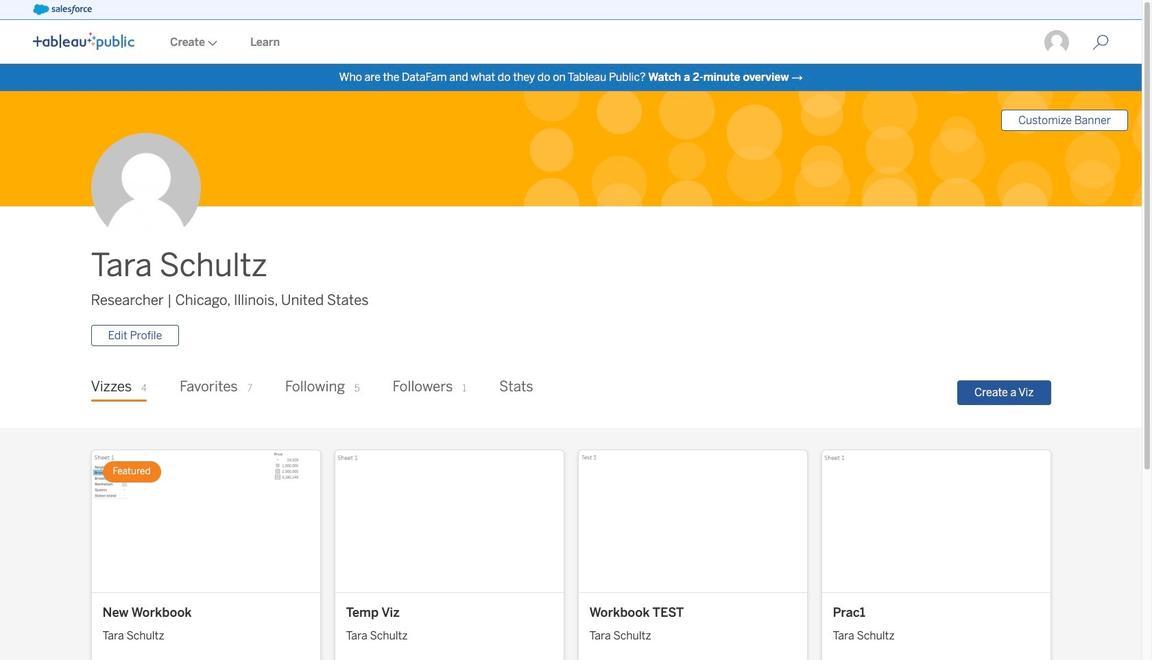 Task type: locate. For each thing, give the bounding box(es) containing it.
salesforce logo image
[[33, 4, 92, 15]]

tara.schultz image
[[1043, 29, 1071, 56]]

2 workbook thumbnail image from the left
[[335, 451, 563, 592]]

3 workbook thumbnail image from the left
[[579, 451, 807, 592]]

create image
[[205, 40, 217, 46]]

featured element
[[103, 462, 161, 483]]

workbook thumbnail image
[[92, 451, 320, 592], [335, 451, 563, 592], [579, 451, 807, 592], [822, 451, 1050, 592]]

4 workbook thumbnail image from the left
[[822, 451, 1050, 592]]

logo image
[[33, 32, 134, 50]]



Task type: describe. For each thing, give the bounding box(es) containing it.
avatar image
[[91, 133, 201, 243]]

1 workbook thumbnail image from the left
[[92, 451, 320, 592]]

go to search image
[[1076, 34, 1126, 51]]



Task type: vqa. For each thing, say whether or not it's contained in the screenshot.
Workbook thumbnail
yes



